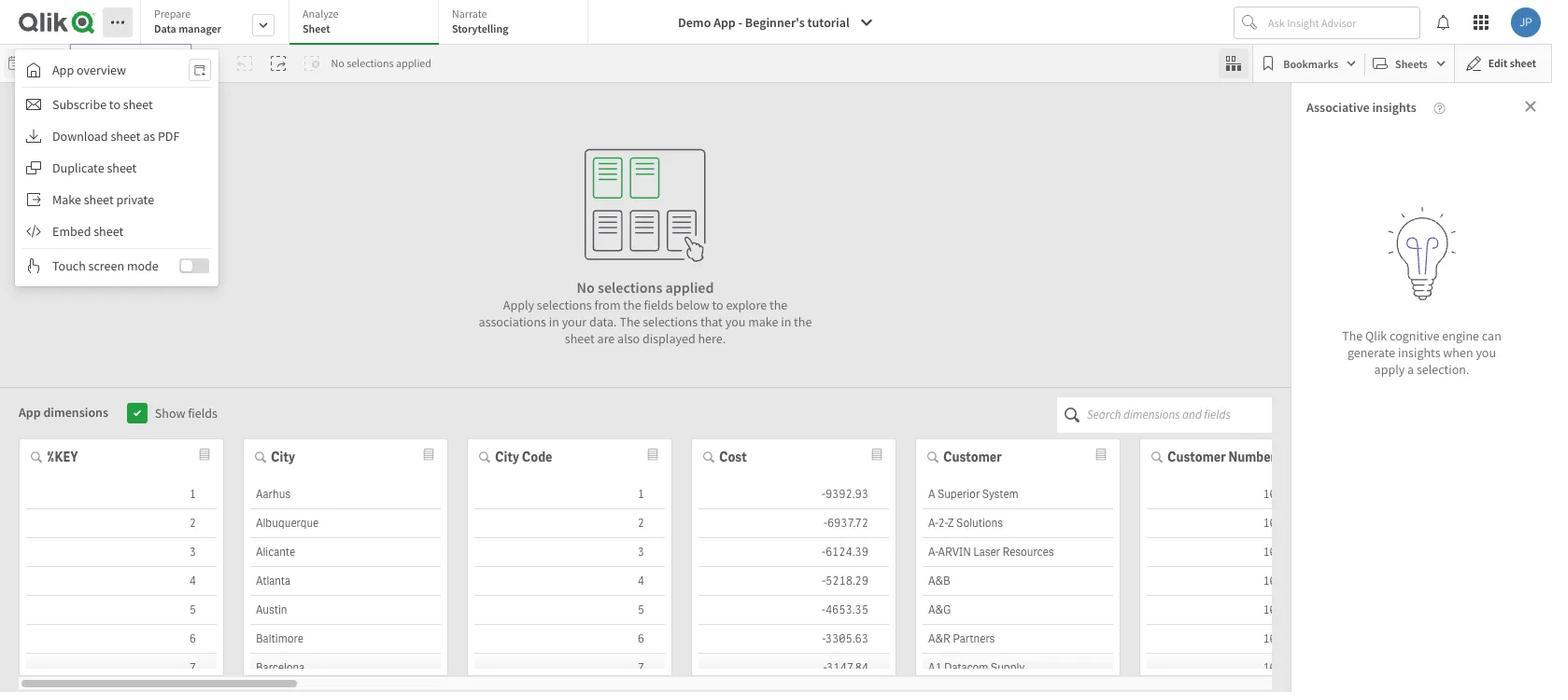Task type: vqa. For each thing, say whether or not it's contained in the screenshot.


Task type: describe. For each thing, give the bounding box(es) containing it.
that
[[700, 314, 723, 330]]

publish image
[[26, 192, 41, 207]]

app dimension region
[[0, 388, 1345, 693]]

customer number
[[1167, 449, 1276, 466]]

system
[[982, 487, 1019, 502]]

-4653.35
[[822, 603, 869, 618]]

data
[[154, 21, 176, 35]]

1 vertical spatial note
[[112, 224, 137, 241]]

selection region
[[0, 83, 1309, 637]]

will
[[139, 224, 158, 241]]

a-2-z solutions
[[928, 516, 1003, 531]]

- inside button
[[738, 14, 743, 31]]

create new note
[[45, 166, 136, 183]]

displayed
[[643, 330, 695, 347]]

demo app - beginner's tutorial button
[[667, 7, 885, 37]]

- for -3147.84
[[823, 661, 827, 676]]

your
[[562, 314, 587, 330]]

-3305.63
[[822, 632, 869, 647]]

10000000
[[1263, 487, 1317, 502]]

0 vertical spatial insights
[[1372, 99, 1416, 116]]

qlik
[[1365, 328, 1387, 345]]

- for -3305.63
[[822, 632, 825, 647]]

app overview
[[52, 62, 126, 78]]

1 vertical spatial new
[[86, 224, 109, 241]]

7 for %key
[[189, 661, 196, 676]]

10000456
[[1263, 574, 1317, 589]]

3305.63
[[825, 632, 869, 647]]

creating a new note will add it to the current space.
[[28, 224, 307, 241]]

associations
[[479, 314, 546, 330]]

5 option for city code
[[474, 596, 665, 625]]

the qlik cognitive engine can generate insights when you apply a selection.
[[1342, 328, 1502, 378]]

6 option for city code
[[474, 625, 665, 654]]

touch screen mode button
[[15, 251, 218, 281]]

embed
[[52, 223, 91, 240]]

a&b
[[928, 574, 950, 589]]

create new note button
[[7, 145, 328, 205]]

app for dimensions
[[19, 404, 41, 421]]

7 option for city code
[[474, 654, 665, 683]]

cost
[[719, 449, 747, 466]]

a&r partners
[[928, 632, 995, 647]]

5 for %key
[[189, 603, 196, 618]]

a- for arvin
[[928, 545, 938, 560]]

make sheet private
[[52, 191, 154, 208]]

aarhus
[[256, 487, 291, 502]]

2 option for city code
[[474, 509, 665, 538]]

list box for customer
[[923, 480, 1113, 693]]

duplicate sheet button
[[15, 153, 218, 183]]

no for no selections applied apply selections from the fields below to explore the associations in your data. the selections that you make in the sheet are also displayed here.
[[577, 278, 595, 297]]

are
[[597, 330, 615, 347]]

step forward image
[[271, 56, 286, 71]]

a inside the qlik cognitive engine can generate insights when you apply a selection.
[[1407, 361, 1414, 378]]

personal
[[45, 97, 94, 114]]

z
[[948, 516, 954, 531]]

sheet up as
[[123, 96, 153, 113]]

city code
[[495, 449, 552, 466]]

cognitive
[[1390, 328, 1440, 345]]

-6937.72 option
[[699, 509, 889, 538]]

2 in from the left
[[781, 314, 791, 330]]

embed sheet button
[[15, 217, 218, 247]]

- for -4653.35
[[822, 603, 825, 618]]

creating
[[28, 224, 74, 241]]

3147.84
[[827, 661, 869, 676]]

subscribe to sheet button
[[15, 90, 218, 120]]

-5218.29 option
[[699, 567, 889, 596]]

the inside the qlik cognitive engine can generate insights when you apply a selection.
[[1342, 328, 1363, 345]]

sheets
[[1395, 57, 1428, 71]]

4 option for %key
[[26, 567, 217, 596]]

sheet for download
[[111, 128, 140, 145]]

resources
[[1002, 545, 1054, 560]]

list box for cost
[[699, 480, 889, 693]]

fields inside no selections applied apply selections from the fields below to explore the associations in your data. the selections that you make in the sheet are also displayed here.
[[644, 297, 673, 314]]

- for -5218.29
[[822, 574, 826, 589]]

embed sheet
[[52, 223, 123, 240]]

note inside button
[[110, 166, 136, 183]]

when
[[1443, 345, 1473, 361]]

fields inside app dimension region
[[188, 405, 218, 422]]

the right from
[[623, 297, 641, 314]]

current
[[230, 224, 270, 241]]

applied for no selections applied apply selections from the fields below to explore the associations in your data. the selections that you make in the sheet are also displayed here.
[[665, 278, 714, 297]]

number
[[1229, 449, 1276, 466]]

laser
[[973, 545, 1000, 560]]

atlanta
[[256, 574, 291, 589]]

Ask Insight Advisor text field
[[1265, 7, 1420, 37]]

1 option for city code
[[474, 480, 665, 509]]

download
[[52, 128, 108, 145]]

here.
[[698, 330, 726, 347]]

2 for %key
[[189, 516, 196, 531]]

2 for city code
[[638, 516, 644, 531]]

copy image
[[26, 161, 41, 176]]

-4653.35 option
[[699, 596, 889, 625]]

sheet for edit
[[1510, 56, 1536, 70]]

dimensions
[[43, 404, 108, 421]]

touch screen mode
[[52, 258, 159, 275]]

sheet for duplicate
[[107, 160, 137, 177]]

3 option for %key
[[26, 538, 217, 567]]

can
[[1482, 328, 1502, 345]]

2 option for %key
[[26, 509, 217, 538]]

add
[[161, 224, 182, 241]]

the right it
[[209, 224, 227, 241]]

3 option for city code
[[474, 538, 665, 567]]

1 for city code
[[638, 487, 644, 502]]

to inside no selections applied apply selections from the fields below to explore the associations in your data. the selections that you make in the sheet are also displayed here.
[[712, 297, 723, 314]]

mode
[[127, 258, 159, 275]]

demo
[[678, 14, 711, 31]]

4 option for city code
[[474, 567, 665, 596]]

superior
[[938, 487, 980, 502]]

-6937.72
[[824, 516, 869, 531]]

edit
[[1488, 56, 1508, 70]]

sheet for make
[[84, 191, 114, 208]]

list box for city
[[250, 480, 441, 693]]

5 option for %key
[[26, 596, 217, 625]]

sheet inside no selections applied apply selections from the fields below to explore the associations in your data. the selections that you make in the sheet are also displayed here.
[[565, 330, 595, 347]]

2-
[[938, 516, 948, 531]]

10000458
[[1263, 632, 1317, 647]]

-9392.93
[[822, 487, 869, 502]]

city for city
[[271, 449, 295, 466]]

touch image
[[26, 259, 41, 274]]

demo app - beginner's tutorial
[[678, 14, 850, 31]]

3 for city code
[[638, 545, 644, 560]]

-3147.84 option
[[699, 654, 889, 683]]

selections left that on the top
[[643, 314, 698, 330]]

screen
[[88, 258, 124, 275]]

generate
[[1348, 345, 1395, 361]]

-5218.29
[[822, 574, 869, 589]]

list box for %key
[[26, 480, 217, 693]]

a superior system
[[928, 487, 1019, 502]]

arvin
[[938, 545, 971, 560]]

narrate storytelling
[[452, 7, 508, 35]]



Task type: locate. For each thing, give the bounding box(es) containing it.
1 in from the left
[[549, 314, 559, 330]]

- left beginner's on the top of page
[[738, 14, 743, 31]]

a-arvin laser resources
[[928, 545, 1054, 560]]

list box containing aarhus
[[250, 480, 441, 693]]

0 horizontal spatial 7
[[189, 661, 196, 676]]

5
[[189, 603, 196, 618], [638, 603, 644, 618]]

4 for %key
[[189, 574, 196, 589]]

0 horizontal spatial app
[[19, 404, 41, 421]]

1 vertical spatial applied
[[665, 278, 714, 297]]

6 option
[[26, 625, 217, 654], [474, 625, 665, 654]]

sheet for embed
[[94, 223, 123, 240]]

sheet down create new note
[[84, 191, 114, 208]]

4
[[189, 574, 196, 589], [638, 574, 644, 589]]

edit sheet
[[1488, 56, 1536, 70]]

app inside app overview button
[[52, 62, 74, 78]]

0 horizontal spatial 3
[[189, 545, 196, 560]]

note
[[110, 166, 136, 183], [112, 224, 137, 241]]

2 2 option from the left
[[474, 509, 665, 538]]

2 5 option from the left
[[474, 596, 665, 625]]

- up '-5218.29'
[[822, 545, 825, 560]]

2 4 option from the left
[[474, 567, 665, 596]]

sheet left as
[[111, 128, 140, 145]]

1 horizontal spatial 2 option
[[474, 509, 665, 538]]

7 option for %key
[[26, 654, 217, 683]]

download sheet as pdf button
[[15, 121, 218, 151]]

- for -6124.39
[[822, 545, 825, 560]]

data.
[[589, 314, 617, 330]]

to right it
[[195, 224, 206, 241]]

0 vertical spatial no
[[331, 56, 344, 70]]

3 list box from the left
[[474, 480, 665, 693]]

alicante option
[[250, 538, 441, 567]]

0 horizontal spatial 6 option
[[26, 625, 217, 654]]

selections right step forward icon
[[347, 56, 394, 70]]

albuquerque
[[256, 516, 319, 531]]

barcelona option
[[250, 654, 441, 683]]

7 option
[[26, 654, 217, 683], [474, 654, 665, 683]]

1 a- from the top
[[928, 516, 938, 531]]

city up aarhus
[[271, 449, 295, 466]]

insights left when at the right of page
[[1398, 345, 1441, 361]]

- down -3305.63 in the bottom of the page
[[823, 661, 827, 676]]

1 horizontal spatial 5 option
[[474, 596, 665, 625]]

partners
[[953, 632, 995, 647]]

1 option down code
[[474, 480, 665, 509]]

download image
[[26, 129, 41, 144]]

- for -6937.72
[[824, 516, 827, 531]]

1 horizontal spatial 2
[[638, 516, 644, 531]]

sheet
[[303, 21, 330, 35]]

download sheet as pdf
[[52, 128, 180, 145]]

app for overview
[[52, 62, 74, 78]]

0 horizontal spatial you
[[725, 314, 746, 330]]

fields left below
[[644, 297, 673, 314]]

bookmarks button
[[1257, 49, 1361, 78]]

2 3 option from the left
[[474, 538, 665, 567]]

2 7 option from the left
[[474, 654, 665, 683]]

0 horizontal spatial to
[[109, 96, 120, 113]]

1 4 from the left
[[189, 574, 196, 589]]

to up download sheet as pdf
[[109, 96, 120, 113]]

0 horizontal spatial the
[[620, 314, 640, 330]]

associative
[[1307, 99, 1370, 116]]

customer for customer number
[[1167, 449, 1226, 466]]

datacom
[[944, 661, 988, 676]]

no up your
[[577, 278, 595, 297]]

1 horizontal spatial 5
[[638, 603, 644, 618]]

1 horizontal spatial 6
[[638, 632, 644, 647]]

you inside no selections applied apply selections from the fields below to explore the associations in your data. the selections that you make in the sheet are also displayed here.
[[725, 314, 746, 330]]

2 7 from the left
[[638, 661, 644, 676]]

- down '-5218.29'
[[822, 603, 825, 618]]

0 horizontal spatial a
[[77, 224, 84, 241]]

1 1 from the left
[[189, 487, 196, 502]]

explore
[[726, 297, 767, 314]]

no selections applied apply selections from the fields below to explore the associations in your data. the selections that you make in the sheet are also displayed here.
[[479, 278, 812, 347]]

1 horizontal spatial 1
[[638, 487, 644, 502]]

a- left z
[[928, 516, 938, 531]]

app inside app dimension region
[[19, 404, 41, 421]]

1 horizontal spatial to
[[195, 224, 206, 241]]

1 4 option from the left
[[26, 567, 217, 596]]

app dimensions
[[19, 404, 108, 421]]

sheets button
[[1369, 49, 1450, 78]]

Search dimensions and fields text field
[[1087, 397, 1272, 433]]

1 horizontal spatial 3
[[638, 545, 644, 560]]

insights inside the qlik cognitive engine can generate insights when you apply a selection.
[[1398, 345, 1441, 361]]

app left dimensions
[[19, 404, 41, 421]]

1 horizontal spatial 6 option
[[474, 625, 665, 654]]

in
[[549, 314, 559, 330], [781, 314, 791, 330]]

1 horizontal spatial customer
[[1167, 449, 1226, 466]]

4653.35
[[825, 603, 869, 618]]

tab list inside no selections applied 'application'
[[140, 0, 595, 47]]

no for no selections applied
[[331, 56, 344, 70]]

a- for 2-
[[928, 516, 938, 531]]

2 3 from the left
[[638, 545, 644, 560]]

1 vertical spatial you
[[1476, 345, 1496, 361]]

selections left from
[[537, 297, 592, 314]]

alicante
[[256, 545, 295, 560]]

1 horizontal spatial fields
[[644, 297, 673, 314]]

0 horizontal spatial 1
[[189, 487, 196, 502]]

1 horizontal spatial 3 option
[[474, 538, 665, 567]]

solutions
[[956, 516, 1003, 531]]

customer for customer
[[943, 449, 1002, 466]]

applied for no selections applied
[[396, 56, 431, 70]]

1 vertical spatial app
[[52, 62, 74, 78]]

10000457
[[1263, 603, 1317, 618]]

from
[[594, 297, 621, 314]]

list box
[[26, 480, 217, 693], [250, 480, 441, 693], [474, 480, 665, 693], [699, 480, 889, 693], [923, 480, 1113, 693], [1147, 480, 1337, 693]]

supply
[[991, 661, 1025, 676]]

code
[[522, 449, 552, 466]]

duplicate
[[52, 160, 104, 177]]

1 horizontal spatial app
[[52, 62, 74, 78]]

0 horizontal spatial 7 option
[[26, 654, 217, 683]]

new down make sheet private
[[86, 224, 109, 241]]

tab list
[[140, 0, 595, 47]]

app right the home image
[[52, 62, 74, 78]]

1 horizontal spatial the
[[1342, 328, 1363, 345]]

no inside no selections applied apply selections from the fields below to explore the associations in your data. the selections that you make in the sheet are also displayed here.
[[577, 278, 595, 297]]

in left your
[[549, 314, 559, 330]]

1 for %key
[[189, 487, 196, 502]]

a- inside option
[[928, 516, 938, 531]]

6 for city code
[[638, 632, 644, 647]]

city left code
[[495, 449, 519, 466]]

list box containing a superior system
[[923, 480, 1113, 693]]

1 option down '%key'
[[26, 480, 217, 509]]

associative insights
[[1307, 99, 1416, 116]]

1 horizontal spatial in
[[781, 314, 791, 330]]

- for -9392.93
[[822, 487, 825, 502]]

no selections applied application
[[0, 0, 1552, 693]]

1 horizontal spatial 7 option
[[474, 654, 665, 683]]

new up make sheet private
[[84, 166, 108, 183]]

2 horizontal spatial to
[[712, 297, 723, 314]]

1 horizontal spatial a
[[1407, 361, 1414, 378]]

list box for city code
[[474, 480, 665, 693]]

customer up a superior system in the bottom right of the page
[[943, 449, 1002, 466]]

the
[[620, 314, 640, 330], [1342, 328, 1363, 345]]

sheet left are
[[565, 330, 595, 347]]

2 vertical spatial app
[[19, 404, 41, 421]]

1 horizontal spatial applied
[[665, 278, 714, 297]]

2 option down code
[[474, 509, 665, 538]]

in right make
[[781, 314, 791, 330]]

bookmarks
[[1283, 57, 1338, 71]]

1 customer from the left
[[943, 449, 1002, 466]]

1 3 option from the left
[[26, 538, 217, 567]]

a
[[928, 487, 935, 502]]

1 horizontal spatial 1 option
[[474, 480, 665, 509]]

show fields
[[155, 405, 218, 422]]

the right explore
[[769, 297, 787, 314]]

0 horizontal spatial 2 option
[[26, 509, 217, 538]]

no selections applied
[[331, 56, 431, 70]]

0 horizontal spatial customer
[[943, 449, 1002, 466]]

a- inside option
[[928, 545, 938, 560]]

6
[[189, 632, 196, 647], [638, 632, 644, 647]]

austin
[[256, 603, 287, 618]]

0 vertical spatial you
[[725, 314, 746, 330]]

apply
[[1374, 361, 1405, 378]]

1 horizontal spatial 4 option
[[474, 567, 665, 596]]

1 option for %key
[[26, 480, 217, 509]]

to right below
[[712, 297, 723, 314]]

list box containing 10000000
[[1147, 480, 1337, 693]]

engine
[[1442, 328, 1479, 345]]

private
[[116, 191, 154, 208]]

2 vertical spatial to
[[712, 297, 723, 314]]

selection.
[[1417, 361, 1469, 378]]

baltimore
[[256, 632, 303, 647]]

home image
[[26, 63, 41, 78]]

0 horizontal spatial 4 option
[[26, 567, 217, 596]]

a right creating
[[77, 224, 84, 241]]

0 horizontal spatial no
[[331, 56, 344, 70]]

sheet down download sheet as pdf button
[[107, 160, 137, 177]]

note left 'will'
[[112, 224, 137, 241]]

create
[[45, 166, 81, 183]]

6124.39
[[825, 545, 869, 560]]

0 horizontal spatial 1 option
[[26, 480, 217, 509]]

1 6 option from the left
[[26, 625, 217, 654]]

0 horizontal spatial 4
[[189, 574, 196, 589]]

0 vertical spatial applied
[[396, 56, 431, 70]]

2 customer from the left
[[1167, 449, 1226, 466]]

the right make
[[794, 314, 812, 330]]

2 1 from the left
[[638, 487, 644, 502]]

sheet right edit
[[1510, 56, 1536, 70]]

1 horizontal spatial you
[[1476, 345, 1496, 361]]

1 7 option from the left
[[26, 654, 217, 683]]

0 horizontal spatial city
[[271, 449, 295, 466]]

0 vertical spatial note
[[110, 166, 136, 183]]

below
[[676, 297, 710, 314]]

tutorial
[[807, 14, 850, 31]]

close selections tool image
[[1226, 56, 1241, 71]]

prepare data manager
[[154, 7, 221, 35]]

5218.29
[[826, 574, 869, 589]]

edit sheet button
[[1454, 44, 1552, 83]]

the right data.
[[620, 314, 640, 330]]

1 vertical spatial fields
[[188, 405, 218, 422]]

1 vertical spatial to
[[195, 224, 206, 241]]

storytelling
[[452, 21, 508, 35]]

-6124.39 option
[[699, 538, 889, 567]]

0 vertical spatial a-
[[928, 516, 938, 531]]

make
[[748, 314, 778, 330]]

pdf
[[158, 128, 180, 145]]

tab list containing prepare
[[140, 0, 595, 47]]

1 city from the left
[[271, 449, 295, 466]]

albuquerque option
[[250, 509, 441, 538]]

make sheet private button
[[15, 185, 218, 215]]

0 horizontal spatial applied
[[396, 56, 431, 70]]

2 a- from the top
[[928, 545, 938, 560]]

it
[[185, 224, 192, 241]]

2 1 option from the left
[[474, 480, 665, 509]]

- up -6937.72
[[822, 487, 825, 502]]

1 2 from the left
[[189, 516, 196, 531]]

- down -4653.35
[[822, 632, 825, 647]]

1 vertical spatial a
[[1407, 361, 1414, 378]]

- inside option
[[823, 661, 827, 676]]

- up -4653.35
[[822, 574, 826, 589]]

subscribe to sheet
[[52, 96, 153, 113]]

0 horizontal spatial fields
[[188, 405, 218, 422]]

a right the "apply"
[[1407, 361, 1414, 378]]

a-
[[928, 516, 938, 531], [928, 545, 938, 560]]

the left qlik
[[1342, 328, 1363, 345]]

5 option
[[26, 596, 217, 625], [474, 596, 665, 625]]

2 option
[[26, 509, 217, 538], [474, 509, 665, 538]]

1 vertical spatial no
[[577, 278, 595, 297]]

1 list box from the left
[[26, 480, 217, 693]]

2 2 from the left
[[638, 516, 644, 531]]

also
[[617, 330, 640, 347]]

2 list box from the left
[[250, 480, 441, 693]]

overview
[[77, 62, 126, 78]]

a-2-z solutions option
[[923, 509, 1113, 538]]

2 horizontal spatial app
[[714, 14, 736, 31]]

2 city from the left
[[495, 449, 519, 466]]

to
[[109, 96, 120, 113], [195, 224, 206, 241], [712, 297, 723, 314]]

make
[[52, 191, 81, 208]]

5 list box from the left
[[923, 480, 1113, 693]]

0 vertical spatial new
[[84, 166, 108, 183]]

selections up data.
[[598, 278, 662, 297]]

-3305.63 option
[[699, 625, 889, 654]]

9392.93
[[825, 487, 869, 502]]

personal button
[[7, 91, 139, 120]]

6 for %key
[[189, 632, 196, 647]]

selections
[[19, 99, 77, 116]]

0 vertical spatial fields
[[644, 297, 673, 314]]

0 horizontal spatial 5 option
[[26, 596, 217, 625]]

0 horizontal spatial 6
[[189, 632, 196, 647]]

no down analyze sheet on the left top of page
[[331, 56, 344, 70]]

1 3 from the left
[[189, 545, 196, 560]]

customer down search dimensions and fields text field
[[1167, 449, 1226, 466]]

sheet inside button
[[1510, 56, 1536, 70]]

3 for %key
[[189, 545, 196, 560]]

you
[[725, 314, 746, 330], [1476, 345, 1496, 361]]

4 option
[[26, 567, 217, 596], [474, 567, 665, 596]]

show
[[155, 405, 185, 422]]

0 vertical spatial a
[[77, 224, 84, 241]]

app inside demo app - beginner's tutorial button
[[714, 14, 736, 31]]

2 5 from the left
[[638, 603, 644, 618]]

0 horizontal spatial 3 option
[[26, 538, 217, 567]]

apply
[[503, 297, 534, 314]]

- down -9392.93
[[824, 516, 827, 531]]

a1 datacom supply option
[[923, 654, 1113, 683]]

fields right show
[[188, 405, 218, 422]]

4 for city code
[[638, 574, 644, 589]]

1 1 option from the left
[[26, 480, 217, 509]]

a-arvin laser resources option
[[923, 538, 1113, 567]]

6 option for %key
[[26, 625, 217, 654]]

a&g
[[928, 603, 951, 618]]

insights down sheets button
[[1372, 99, 1416, 116]]

sheet down make sheet private
[[94, 223, 123, 240]]

1 5 option from the left
[[26, 596, 217, 625]]

1 2 option from the left
[[26, 509, 217, 538]]

list box containing -9392.93
[[699, 480, 889, 693]]

-9392.93 option
[[699, 480, 889, 509]]

1 5 from the left
[[189, 603, 196, 618]]

city for city code
[[495, 449, 519, 466]]

0 horizontal spatial 5
[[189, 603, 196, 618]]

3 option
[[26, 538, 217, 567], [474, 538, 665, 567]]

app overview
              - open in new tab image
[[194, 63, 205, 78]]

a- up a&b
[[928, 545, 938, 560]]

app overview button
[[15, 55, 218, 85]]

1 horizontal spatial no
[[577, 278, 595, 297]]

2 6 option from the left
[[474, 625, 665, 654]]

applied
[[396, 56, 431, 70], [665, 278, 714, 297]]

mail 2 image
[[26, 97, 41, 112]]

you right that on the top
[[725, 314, 746, 330]]

you right when at the right of page
[[1476, 345, 1496, 361]]

manager
[[179, 21, 221, 35]]

new inside button
[[84, 166, 108, 183]]

1 vertical spatial insights
[[1398, 345, 1441, 361]]

1 7 from the left
[[189, 661, 196, 676]]

6937.72
[[827, 516, 869, 531]]

0 horizontal spatial 2
[[189, 516, 196, 531]]

0 vertical spatial to
[[109, 96, 120, 113]]

a
[[77, 224, 84, 241], [1407, 361, 1414, 378]]

0 horizontal spatial in
[[549, 314, 559, 330]]

applied inside no selections applied apply selections from the fields below to explore the associations in your data. the selections that you make in the sheet are also displayed here.
[[665, 278, 714, 297]]

note up make sheet private button
[[110, 166, 136, 183]]

-3147.84
[[823, 661, 869, 676]]

app right demo
[[714, 14, 736, 31]]

5 for city code
[[638, 603, 644, 618]]

1 horizontal spatial city
[[495, 449, 519, 466]]

4 list box from the left
[[699, 480, 889, 693]]

6 list box from the left
[[1147, 480, 1337, 693]]

1 option
[[26, 480, 217, 509], [474, 480, 665, 509]]

analyze
[[303, 7, 338, 21]]

analyze sheet
[[303, 7, 338, 35]]

to inside button
[[109, 96, 120, 113]]

as
[[143, 128, 155, 145]]

1 6 from the left
[[189, 632, 196, 647]]

a&r
[[928, 632, 951, 647]]

2 4 from the left
[[638, 574, 644, 589]]

1 vertical spatial a-
[[928, 545, 938, 560]]

2 6 from the left
[[638, 632, 644, 647]]

7 for city code
[[638, 661, 644, 676]]

the inside no selections applied apply selections from the fields below to explore the associations in your data. the selections that you make in the sheet are also displayed here.
[[620, 314, 640, 330]]

list box for customer number
[[1147, 480, 1337, 693]]

code image
[[26, 224, 41, 239]]

you inside the qlik cognitive engine can generate insights when you apply a selection.
[[1476, 345, 1496, 361]]

prepare
[[154, 7, 191, 21]]

3
[[189, 545, 196, 560], [638, 545, 644, 560]]

1 horizontal spatial 4
[[638, 574, 644, 589]]

2 option down '%key'
[[26, 509, 217, 538]]

1 horizontal spatial 7
[[638, 661, 644, 676]]

0 vertical spatial app
[[714, 14, 736, 31]]



